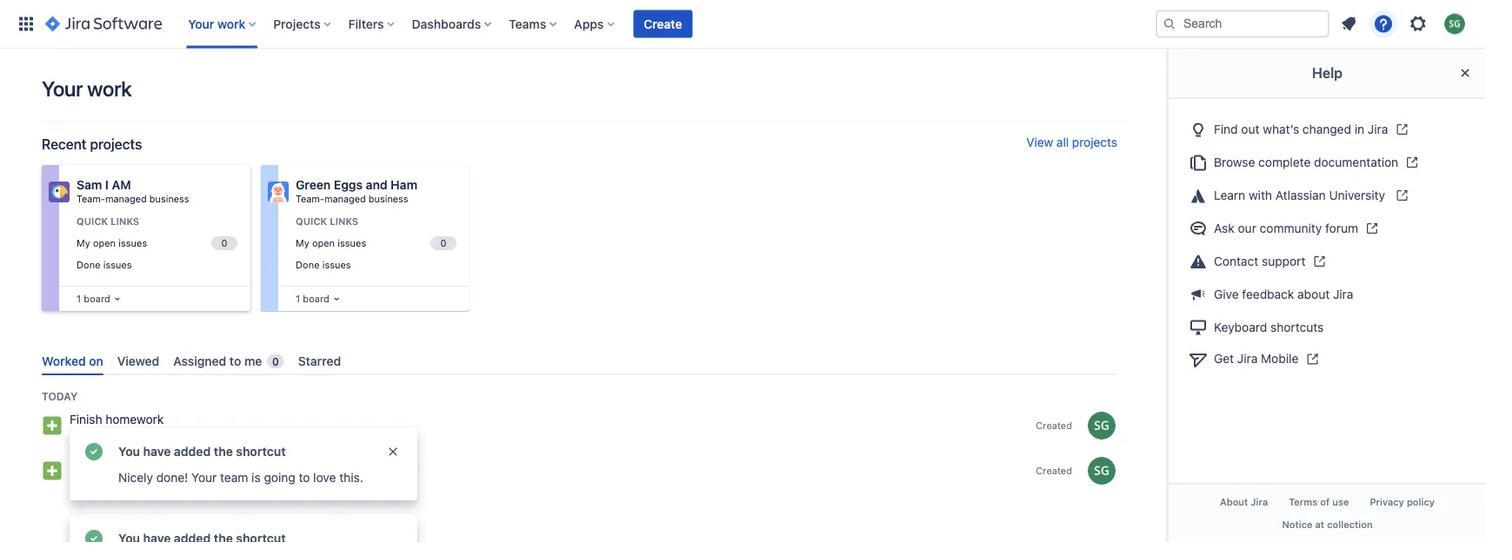 Task type: describe. For each thing, give the bounding box(es) containing it.
issues up board icon
[[322, 259, 351, 270]]

sam
[[77, 178, 102, 192]]

jira inside find out what's changed in jira link
[[1368, 122, 1389, 136]]

all
[[1057, 135, 1069, 150]]

settings image
[[1408, 13, 1429, 34]]

get
[[1214, 352, 1234, 366]]

terms of use link
[[1279, 492, 1360, 514]]

1 board button
[[292, 290, 343, 309]]

eggs
[[189, 458, 217, 473]]

board for green
[[303, 293, 329, 304]]

apps button
[[569, 10, 621, 38]]

of
[[1321, 497, 1330, 509]]

issues up board image
[[103, 259, 132, 270]]

find out what's changed in jira
[[1214, 122, 1389, 136]]

created for finish homework
[[1036, 420, 1073, 432]]

green
[[154, 458, 186, 473]]

you
[[118, 445, 140, 459]]

cook
[[123, 458, 151, 473]]

use
[[1333, 497, 1350, 509]]

my for sam
[[77, 238, 90, 249]]

the
[[214, 445, 233, 459]]

open for sam
[[93, 238, 116, 249]]

notice at collection
[[1283, 519, 1373, 531]]

assigned
[[173, 354, 226, 368]]

success image
[[84, 442, 104, 463]]

dashboards button
[[407, 10, 499, 38]]

created for i need to cook green eggs and ham
[[1036, 466, 1073, 477]]

starred
[[298, 354, 341, 368]]

policy
[[1407, 497, 1435, 509]]

managed inside sam i am team-managed business
[[105, 194, 147, 205]]

projects button
[[268, 10, 338, 38]]

teams button
[[504, 10, 564, 38]]

keyboard shortcuts
[[1214, 320, 1324, 334]]

terms
[[1289, 497, 1318, 509]]

quick links for eggs
[[296, 216, 359, 227]]

forum
[[1326, 221, 1359, 235]]

ham
[[244, 458, 268, 473]]

work inside "your work" popup button
[[217, 17, 246, 31]]

apps
[[574, 17, 604, 31]]

your profile and settings image
[[1445, 13, 1466, 34]]

keyboard shortcuts link
[[1183, 311, 1473, 343]]

our
[[1238, 221, 1257, 235]]

board for sam
[[84, 293, 110, 304]]

you have added the shortcut
[[118, 445, 286, 459]]

1 for green eggs and ham
[[296, 293, 300, 304]]

jira inside about jira button
[[1251, 497, 1268, 509]]

open for green
[[312, 238, 335, 249]]

about
[[1298, 288, 1330, 302]]

terms of use
[[1289, 497, 1350, 509]]

notice
[[1283, 519, 1313, 531]]

assigned to me
[[173, 354, 262, 368]]

learn with atlassian university link
[[1183, 179, 1473, 212]]

banner containing your work
[[0, 0, 1487, 49]]

worked
[[42, 354, 86, 368]]

business inside green eggs and ham team-managed business
[[369, 194, 408, 205]]

jira inside give feedback about jira "link"
[[1334, 288, 1354, 302]]

tab list containing worked on
[[35, 347, 1125, 376]]

give feedback about jira link
[[1183, 278, 1473, 311]]

sam green image
[[1088, 413, 1116, 440]]

1 for sam i am
[[77, 293, 81, 304]]

recent
[[42, 136, 87, 153]]

your inside popup button
[[188, 17, 214, 31]]

need
[[76, 458, 106, 473]]

quick for sam
[[77, 216, 108, 227]]

documentation
[[1315, 155, 1399, 169]]

2 vertical spatial your
[[191, 471, 217, 485]]

about
[[1220, 497, 1248, 509]]

business inside sam i am team-managed business
[[149, 194, 189, 205]]

have
[[143, 445, 171, 459]]

to inside tab list
[[230, 354, 241, 368]]

is
[[252, 471, 261, 485]]

1 horizontal spatial projects
[[1072, 135, 1118, 150]]

shortcuts
[[1271, 320, 1324, 334]]

your work inside popup button
[[188, 17, 246, 31]]

find
[[1214, 122, 1238, 136]]

green eggs and ham team-managed business
[[296, 178, 418, 205]]

get jira mobile link
[[1183, 343, 1473, 376]]

filters button
[[343, 10, 402, 38]]

learn
[[1214, 188, 1246, 202]]

primary element
[[10, 0, 1156, 48]]

on
[[89, 354, 103, 368]]

support
[[1262, 254, 1306, 268]]

keyboard
[[1214, 320, 1268, 334]]

ask our community forum link
[[1183, 212, 1473, 245]]

university
[[1330, 188, 1386, 202]]

help image
[[1374, 13, 1394, 34]]

added
[[174, 445, 211, 459]]

give
[[1214, 288, 1239, 302]]

1 board for green
[[296, 293, 329, 304]]

privacy
[[1370, 497, 1405, 509]]

quick for green
[[296, 216, 327, 227]]

worked on
[[42, 354, 103, 368]]

0 horizontal spatial projects
[[90, 136, 142, 153]]

green eggs and ham
[[117, 429, 213, 441]]

done for sam i am
[[77, 259, 100, 270]]

2 horizontal spatial to
[[299, 471, 310, 485]]

at
[[1316, 519, 1325, 531]]

and inside green eggs and ham team-managed business
[[366, 178, 388, 192]]

view all projects link
[[1027, 135, 1118, 153]]

your work button
[[183, 10, 263, 38]]

collection
[[1328, 519, 1373, 531]]

ask our community forum
[[1214, 221, 1359, 235]]

green for green eggs and ham
[[117, 429, 144, 441]]

done for green eggs and ham
[[296, 259, 320, 270]]

out
[[1242, 122, 1260, 136]]

love
[[313, 471, 336, 485]]

my open issues for i
[[77, 238, 147, 249]]

links for i
[[111, 216, 139, 227]]

atlassian
[[1276, 188, 1326, 202]]

geh-2
[[70, 429, 100, 441]]

in
[[1355, 122, 1365, 136]]

appswitcher icon image
[[16, 13, 37, 34]]

teams
[[509, 17, 546, 31]]

nicely
[[118, 471, 153, 485]]

going
[[264, 471, 295, 485]]

feedback
[[1243, 288, 1295, 302]]



Task type: vqa. For each thing, say whether or not it's contained in the screenshot.
logged
no



Task type: locate. For each thing, give the bounding box(es) containing it.
0 horizontal spatial open
[[93, 238, 116, 249]]

1 horizontal spatial managed
[[324, 194, 366, 205]]

issues down green eggs and ham team-managed business on the top left of the page
[[338, 238, 366, 249]]

2 done issues from the left
[[296, 259, 351, 270]]

done!
[[156, 471, 188, 485]]

0 horizontal spatial my
[[77, 238, 90, 249]]

give feedback about jira
[[1214, 288, 1354, 302]]

1 horizontal spatial my open issues
[[296, 238, 366, 249]]

contact support link
[[1183, 245, 1473, 278]]

2 open from the left
[[312, 238, 335, 249]]

2 vertical spatial green
[[116, 475, 143, 486]]

notice at collection link
[[1272, 514, 1384, 536]]

1 done issues link from the left
[[73, 255, 240, 275]]

geh-
[[70, 429, 94, 441]]

help
[[1313, 65, 1343, 81]]

my open issues link for am
[[73, 234, 240, 253]]

done issues up 1 board dropdown button
[[296, 259, 351, 270]]

2 my from the left
[[296, 238, 309, 249]]

0 vertical spatial your
[[188, 17, 214, 31]]

1 quick links from the left
[[77, 216, 139, 227]]

homework
[[105, 413, 164, 427]]

0 horizontal spatial done issues
[[77, 259, 132, 270]]

1 created from the top
[[1036, 420, 1073, 432]]

1 vertical spatial eggs
[[147, 429, 170, 441]]

me
[[244, 354, 262, 368]]

done issues up 1 board popup button
[[77, 259, 132, 270]]

board image
[[329, 292, 343, 306]]

changed
[[1303, 122, 1352, 136]]

1 vertical spatial work
[[87, 77, 132, 101]]

0 horizontal spatial managed
[[105, 194, 147, 205]]

eggs inside i need to cook green eggs and ham · green eggs and ham
[[146, 475, 168, 486]]

0 horizontal spatial board
[[84, 293, 110, 304]]

recent projects
[[42, 136, 142, 153]]

2 done from the left
[[296, 259, 320, 270]]

board up starred
[[303, 293, 329, 304]]

created left sam green image
[[1036, 420, 1073, 432]]

work left projects
[[217, 17, 246, 31]]

1 horizontal spatial open
[[312, 238, 335, 249]]

0 horizontal spatial my open issues
[[77, 238, 147, 249]]

1 horizontal spatial my
[[296, 238, 309, 249]]

view
[[1027, 135, 1054, 150]]

2 1 board from the left
[[296, 293, 329, 304]]

links for eggs
[[330, 216, 359, 227]]

my open issues
[[77, 238, 147, 249], [296, 238, 366, 249]]

1 done from the left
[[77, 259, 100, 270]]

1 horizontal spatial my open issues link
[[292, 234, 459, 253]]

my
[[77, 238, 90, 249], [296, 238, 309, 249]]

projects right all
[[1072, 135, 1118, 150]]

i left the need
[[70, 458, 73, 473]]

quick links down green eggs and ham team-managed business on the top left of the page
[[296, 216, 359, 227]]

sam i am team-managed business
[[77, 178, 189, 205]]

0 vertical spatial created
[[1036, 420, 1073, 432]]

2 quick from the left
[[296, 216, 327, 227]]

contact
[[1214, 254, 1259, 268]]

1 vertical spatial green
[[117, 429, 144, 441]]

ham for green eggs and ham
[[192, 429, 213, 441]]

1 team- from the left
[[77, 194, 105, 205]]

find out what's changed in jira link
[[1183, 113, 1473, 146]]

0 horizontal spatial quick links
[[77, 216, 139, 227]]

jira
[[1368, 122, 1389, 136], [1334, 288, 1354, 302], [1238, 352, 1258, 366], [1251, 497, 1268, 509]]

i inside sam i am team-managed business
[[105, 178, 109, 192]]

created
[[1036, 420, 1073, 432], [1036, 466, 1073, 477]]

privacy policy
[[1370, 497, 1435, 509]]

1 board from the left
[[84, 293, 110, 304]]

0 vertical spatial green
[[296, 178, 331, 192]]

2 board from the left
[[303, 293, 329, 304]]

sam green image
[[1088, 458, 1116, 486]]

1 horizontal spatial done
[[296, 259, 320, 270]]

close image
[[1455, 63, 1476, 84]]

viewed
[[117, 354, 159, 368]]

my up 1 board popup button
[[77, 238, 90, 249]]

2 team- from the left
[[296, 194, 324, 205]]

open up 1 board dropdown button
[[312, 238, 335, 249]]

0 horizontal spatial work
[[87, 77, 132, 101]]

done issues link for and
[[292, 255, 459, 275]]

2 managed from the left
[[324, 194, 366, 205]]

1 board inside popup button
[[77, 293, 110, 304]]

about jira button
[[1210, 492, 1279, 514]]

done issues link up board icon
[[292, 255, 459, 275]]

1 left board icon
[[296, 293, 300, 304]]

contact support
[[1214, 254, 1306, 268]]

1 board button
[[73, 290, 124, 309]]

0 horizontal spatial team-
[[77, 194, 105, 205]]

open up 1 board popup button
[[93, 238, 116, 249]]

board
[[84, 293, 110, 304], [303, 293, 329, 304]]

done up 1 board dropdown button
[[296, 259, 320, 270]]

0 horizontal spatial i
[[70, 458, 73, 473]]

quick links down am
[[77, 216, 139, 227]]

to inside i need to cook green eggs and ham · green eggs and ham
[[109, 458, 120, 473]]

quick down sam
[[77, 216, 108, 227]]

1 board for sam
[[77, 293, 110, 304]]

done issues link
[[73, 255, 240, 275], [292, 255, 459, 275]]

team-
[[77, 194, 105, 205], [296, 194, 324, 205]]

created left sam green icon
[[1036, 466, 1073, 477]]

quick links for i
[[77, 216, 139, 227]]

my open issues link for and
[[292, 234, 459, 253]]

board up the on
[[84, 293, 110, 304]]

done issues link up board image
[[73, 255, 240, 275]]

about jira
[[1220, 497, 1268, 509]]

ham inside green eggs and ham team-managed business
[[391, 178, 418, 192]]

to left me
[[230, 354, 241, 368]]

board image
[[110, 292, 124, 306]]

eggs for green eggs and ham team-managed business
[[334, 178, 363, 192]]

to
[[230, 354, 241, 368], [109, 458, 120, 473], [299, 471, 310, 485]]

browse
[[1214, 155, 1256, 169]]

2 business from the left
[[369, 194, 408, 205]]

links
[[111, 216, 139, 227], [330, 216, 359, 227]]

done issues for green
[[296, 259, 351, 270]]

team- inside sam i am team-managed business
[[77, 194, 105, 205]]

1 horizontal spatial your work
[[188, 17, 246, 31]]

0 vertical spatial eggs
[[334, 178, 363, 192]]

1 board
[[77, 293, 110, 304], [296, 293, 329, 304]]

1 my open issues link from the left
[[73, 234, 240, 253]]

0 vertical spatial work
[[217, 17, 246, 31]]

jira inside get jira mobile 'link'
[[1238, 352, 1258, 366]]

eggs inside green eggs and ham team-managed business
[[334, 178, 363, 192]]

browse complete documentation
[[1214, 155, 1399, 169]]

0 vertical spatial i
[[105, 178, 109, 192]]

my open issues down sam i am team-managed business
[[77, 238, 147, 249]]

ham for green eggs and ham team-managed business
[[391, 178, 418, 192]]

1 1 board from the left
[[77, 293, 110, 304]]

to left cook
[[109, 458, 120, 473]]

green inside green eggs and ham team-managed business
[[296, 178, 331, 192]]

view all projects
[[1027, 135, 1118, 150]]

1 done issues from the left
[[77, 259, 132, 270]]

tab list
[[35, 347, 1125, 376]]

done issues for sam
[[77, 259, 132, 270]]

get jira mobile
[[1214, 352, 1299, 366]]

0 horizontal spatial links
[[111, 216, 139, 227]]

mobile
[[1261, 352, 1299, 366]]

2 my open issues link from the left
[[292, 234, 459, 253]]

ham inside i need to cook green eggs and ham · green eggs and ham
[[191, 475, 212, 486]]

1 managed from the left
[[105, 194, 147, 205]]

1 horizontal spatial done issues
[[296, 259, 351, 270]]

am
[[112, 178, 131, 192]]

i inside i need to cook green eggs and ham · green eggs and ham
[[70, 458, 73, 473]]

1 horizontal spatial quick links
[[296, 216, 359, 227]]

1 horizontal spatial 1
[[296, 293, 300, 304]]

links down green eggs and ham team-managed business on the top left of the page
[[330, 216, 359, 227]]

0 horizontal spatial 1 board
[[77, 293, 110, 304]]

work up recent projects
[[87, 77, 132, 101]]

this.
[[339, 471, 363, 485]]

1 horizontal spatial links
[[330, 216, 359, 227]]

projects
[[1072, 135, 1118, 150], [90, 136, 142, 153]]

filters
[[349, 17, 384, 31]]

1 horizontal spatial quick
[[296, 216, 327, 227]]

2 my open issues from the left
[[296, 238, 366, 249]]

my for green
[[296, 238, 309, 249]]

green inside i need to cook green eggs and ham · green eggs and ham
[[116, 475, 143, 486]]

1 horizontal spatial work
[[217, 17, 246, 31]]

quick down green eggs and ham team-managed business on the top left of the page
[[296, 216, 327, 227]]

success image
[[84, 529, 104, 543]]

0 vertical spatial your work
[[188, 17, 246, 31]]

0 horizontal spatial done issues link
[[73, 255, 240, 275]]

1 horizontal spatial 1 board
[[296, 293, 329, 304]]

2 done issues link from the left
[[292, 255, 459, 275]]

to left love
[[299, 471, 310, 485]]

1 horizontal spatial i
[[105, 178, 109, 192]]

banner
[[0, 0, 1487, 49]]

1 horizontal spatial business
[[369, 194, 408, 205]]

1 horizontal spatial to
[[230, 354, 241, 368]]

privacy policy link
[[1360, 492, 1446, 514]]

1 board up the on
[[77, 293, 110, 304]]

my open issues link down green eggs and ham team-managed business on the top left of the page
[[292, 234, 459, 253]]

green
[[296, 178, 331, 192], [117, 429, 144, 441], [116, 475, 143, 486]]

0 vertical spatial ham
[[391, 178, 418, 192]]

done up 1 board popup button
[[77, 259, 100, 270]]

board inside dropdown button
[[303, 293, 329, 304]]

1 board up starred
[[296, 293, 329, 304]]

nicely done! your team is going to love this.
[[118, 471, 363, 485]]

managed inside green eggs and ham team-managed business
[[324, 194, 366, 205]]

1 links from the left
[[111, 216, 139, 227]]

green for green eggs and ham team-managed business
[[296, 178, 331, 192]]

2 vertical spatial eggs
[[146, 475, 168, 486]]

my open issues up board icon
[[296, 238, 366, 249]]

jira software image
[[45, 13, 162, 34], [45, 13, 162, 34]]

complete
[[1259, 155, 1311, 169]]

team- inside green eggs and ham team-managed business
[[296, 194, 324, 205]]

my open issues for eggs
[[296, 238, 366, 249]]

1 vertical spatial ham
[[192, 429, 213, 441]]

today
[[42, 391, 78, 403]]

0 horizontal spatial done
[[77, 259, 100, 270]]

1 left board image
[[77, 293, 81, 304]]

1 quick from the left
[[77, 216, 108, 227]]

dashboards
[[412, 17, 481, 31]]

2 1 from the left
[[296, 293, 300, 304]]

done issues link for am
[[73, 255, 240, 275]]

2 links from the left
[[330, 216, 359, 227]]

ham
[[391, 178, 418, 192], [192, 429, 213, 441], [191, 475, 212, 486]]

2
[[94, 429, 100, 441]]

0 horizontal spatial my open issues link
[[73, 234, 240, 253]]

1 inside popup button
[[77, 293, 81, 304]]

quick
[[77, 216, 108, 227], [296, 216, 327, 227]]

done issues
[[77, 259, 132, 270], [296, 259, 351, 270]]

1 open from the left
[[93, 238, 116, 249]]

2 vertical spatial ham
[[191, 475, 212, 486]]

managed
[[105, 194, 147, 205], [324, 194, 366, 205]]

finish homework
[[70, 413, 164, 427]]

1 vertical spatial i
[[70, 458, 73, 473]]

eggs
[[334, 178, 363, 192], [147, 429, 170, 441], [146, 475, 168, 486]]

1 vertical spatial created
[[1036, 466, 1073, 477]]

ask
[[1214, 221, 1235, 235]]

1 horizontal spatial done issues link
[[292, 255, 459, 275]]

with
[[1249, 188, 1273, 202]]

0 horizontal spatial 1
[[77, 293, 81, 304]]

create button
[[634, 10, 693, 38]]

1 my open issues from the left
[[77, 238, 147, 249]]

issues down sam i am team-managed business
[[118, 238, 147, 249]]

dismiss image
[[386, 445, 400, 459]]

1 horizontal spatial board
[[303, 293, 329, 304]]

my open issues link down sam i am team-managed business
[[73, 234, 240, 253]]

finish
[[70, 413, 102, 427]]

eggs for green eggs and ham
[[147, 429, 170, 441]]

notifications image
[[1339, 13, 1360, 34]]

board inside popup button
[[84, 293, 110, 304]]

1 vertical spatial your work
[[42, 77, 132, 101]]

1 my from the left
[[77, 238, 90, 249]]

your work up recent projects
[[42, 77, 132, 101]]

search image
[[1163, 17, 1177, 31]]

your work left projects
[[188, 17, 246, 31]]

Search field
[[1156, 10, 1330, 38]]

1 1 from the left
[[77, 293, 81, 304]]

0 horizontal spatial quick
[[77, 216, 108, 227]]

0 horizontal spatial business
[[149, 194, 189, 205]]

and
[[366, 178, 388, 192], [172, 429, 189, 441], [220, 458, 241, 473], [171, 475, 188, 486]]

what's
[[1263, 122, 1300, 136]]

links down sam i am team-managed business
[[111, 216, 139, 227]]

1 horizontal spatial team-
[[296, 194, 324, 205]]

0 horizontal spatial your work
[[42, 77, 132, 101]]

browse complete documentation link
[[1183, 146, 1473, 179]]

i left am
[[105, 178, 109, 192]]

projects up am
[[90, 136, 142, 153]]

issues
[[118, 238, 147, 249], [338, 238, 366, 249], [103, 259, 132, 270], [322, 259, 351, 270]]

team
[[220, 471, 248, 485]]

2 quick links from the left
[[296, 216, 359, 227]]

1 vertical spatial your
[[42, 77, 83, 101]]

2 created from the top
[[1036, 466, 1073, 477]]

1 business from the left
[[149, 194, 189, 205]]

1 board inside dropdown button
[[296, 293, 329, 304]]

0 horizontal spatial to
[[109, 458, 120, 473]]

i
[[105, 178, 109, 192], [70, 458, 73, 473]]

1 inside dropdown button
[[296, 293, 300, 304]]

my up 1 board dropdown button
[[296, 238, 309, 249]]

learn with atlassian university
[[1214, 188, 1389, 202]]

create
[[644, 17, 682, 31]]



